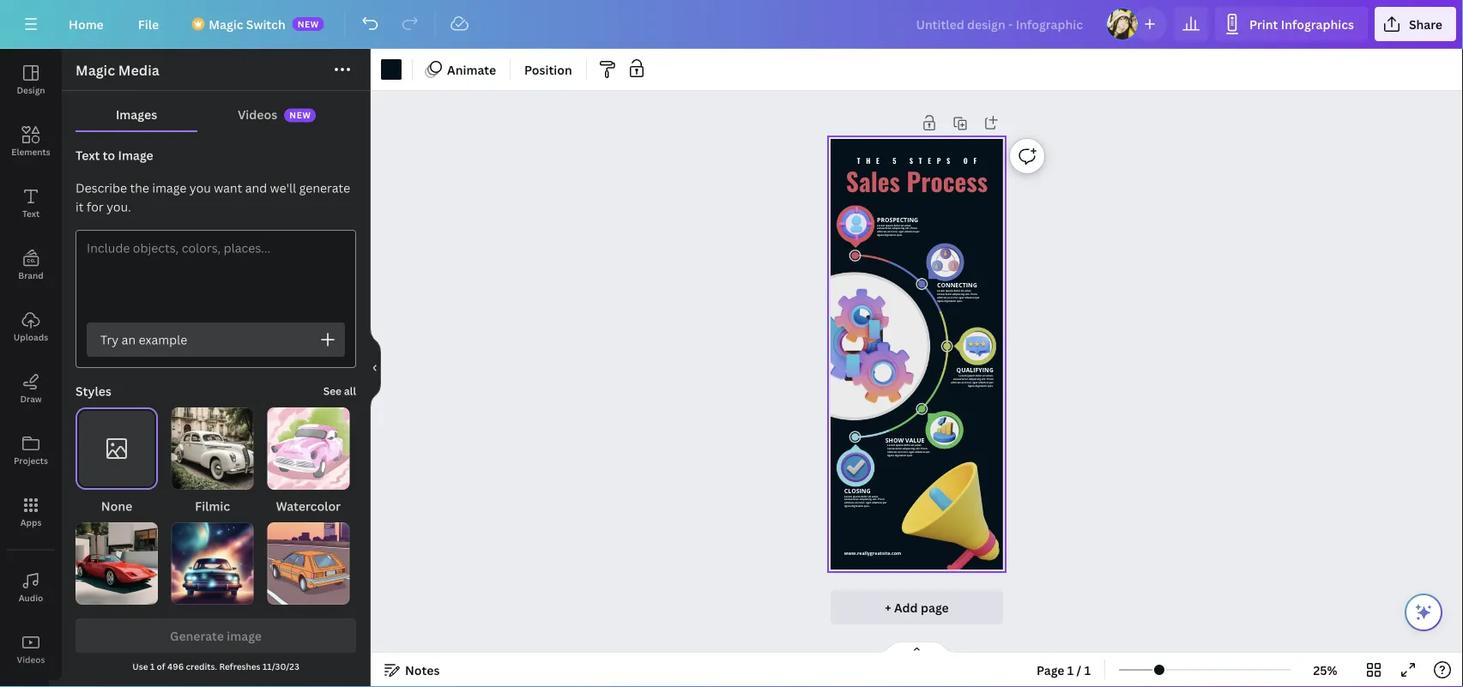 Task type: locate. For each thing, give the bounding box(es) containing it.
proin down the prospecting
[[911, 227, 917, 230]]

lorem ipsum dolor sit amet, consectetur adipiscing elit. proin ultricies orci nisl, eget ullamcorper ligula dignissim quis.
[[877, 224, 920, 237], [937, 289, 980, 302], [951, 374, 994, 387], [887, 444, 930, 457], [844, 495, 887, 508]]

0 vertical spatial videos
[[238, 106, 277, 122]]

adipiscing down show value
[[903, 447, 915, 451]]

1 for /
[[1067, 662, 1074, 678]]

consectetur
[[877, 227, 892, 230], [937, 292, 952, 296], [953, 377, 968, 381], [887, 447, 902, 451], [844, 498, 859, 501]]

main menu bar
[[0, 0, 1463, 49]]

0 vertical spatial of
[[964, 155, 982, 166]]

0 horizontal spatial 1
[[150, 661, 155, 672]]

1 horizontal spatial videos
[[238, 106, 277, 122]]

eget down the qualifying
[[972, 381, 978, 384]]

describe the image you want and we'll generate it for you.
[[76, 180, 350, 215]]

adipiscing down the qualifying
[[969, 377, 981, 381]]

ipsum
[[886, 224, 893, 227], [946, 289, 953, 293], [967, 374, 975, 378], [896, 444, 903, 447], [853, 495, 860, 498]]

orci down connecting
[[948, 296, 952, 299]]

draw button
[[0, 358, 62, 420]]

ultricies down show
[[887, 451, 897, 454]]

text inside text button
[[22, 208, 40, 219]]

elements
[[11, 146, 50, 157]]

ullamcorper down the qualifying
[[978, 381, 994, 384]]

magic left switch
[[209, 16, 243, 32]]

dignissim down connecting
[[945, 299, 956, 302]]

you.
[[106, 199, 131, 215]]

1 vertical spatial new
[[289, 110, 311, 121]]

adipiscing down connecting
[[952, 292, 965, 296]]

1 vertical spatial of
[[157, 661, 165, 672]]

text for text to image
[[76, 147, 100, 163]]

elements button
[[0, 111, 62, 172]]

ligula
[[877, 233, 884, 237], [937, 299, 944, 302], [968, 384, 975, 387], [887, 454, 894, 457], [844, 505, 851, 508]]

sit
[[901, 224, 904, 227], [961, 289, 964, 293], [983, 374, 986, 378], [911, 444, 914, 447], [868, 495, 871, 498]]

text button
[[0, 172, 62, 234]]

design button
[[0, 49, 62, 111]]

0 horizontal spatial magic
[[76, 61, 115, 79]]

ultricies down the qualifying
[[951, 381, 961, 384]]

image up refreshes
[[227, 628, 262, 644]]

1 left '/'
[[1067, 662, 1074, 678]]

magic inside main menu bar
[[209, 16, 243, 32]]

and
[[245, 180, 267, 196]]

text left the it
[[22, 208, 40, 219]]

sales process
[[846, 162, 988, 199]]

images
[[116, 106, 157, 122]]

images button
[[76, 98, 197, 130]]

videos
[[238, 106, 277, 122], [17, 654, 45, 665]]

0 horizontal spatial text
[[22, 208, 40, 219]]

0 vertical spatial new
[[297, 18, 319, 30]]

image right the
[[152, 180, 187, 196]]

amet,
[[905, 224, 912, 227], [965, 289, 972, 293], [986, 374, 994, 378], [915, 444, 922, 447], [872, 495, 879, 498]]

the
[[857, 155, 885, 166]]

generate image button
[[76, 619, 356, 653]]

1 horizontal spatial text
[[76, 147, 100, 163]]

orci down the prospecting
[[888, 230, 892, 233]]

canva assistant image
[[1413, 602, 1434, 623]]

text for text
[[22, 208, 40, 219]]

5
[[893, 155, 902, 166]]

dignissim down show value
[[895, 454, 906, 457]]

proin down connecting
[[971, 292, 977, 296]]

dignissim
[[884, 233, 896, 237], [945, 299, 956, 302], [975, 384, 987, 387], [895, 454, 906, 457], [852, 505, 863, 508]]

eget down the prospecting
[[899, 230, 904, 233]]

text
[[76, 147, 100, 163], [22, 208, 40, 219]]

eget down closing
[[866, 501, 871, 505]]

0 vertical spatial magic
[[209, 16, 243, 32]]

Describe the image you want and we'll generate it for you. text field
[[76, 231, 355, 323]]

lorem
[[877, 224, 885, 227], [937, 289, 945, 293], [959, 374, 967, 378], [887, 444, 895, 447], [844, 495, 852, 498]]

show pages image
[[876, 641, 958, 655]]

1 vertical spatial videos
[[17, 654, 45, 665]]

ullamcorper down the value on the right
[[915, 451, 930, 454]]

position button
[[518, 56, 579, 83]]

0 vertical spatial text
[[76, 147, 100, 163]]

connecting
[[937, 281, 977, 289]]

watercolor
[[276, 498, 341, 514]]

nisl, down the prospecting
[[893, 230, 898, 233]]

animate button
[[420, 56, 503, 83]]

1 vertical spatial magic
[[76, 61, 115, 79]]

notes button
[[378, 656, 447, 684]]

watercolor group
[[267, 408, 350, 516]]

new
[[297, 18, 319, 30], [289, 110, 311, 121]]

0 horizontal spatial videos
[[17, 654, 45, 665]]

quis. down show value
[[907, 454, 913, 457]]

of left 496
[[157, 661, 165, 672]]

quis. down the prospecting
[[897, 233, 903, 237]]

0 horizontal spatial of
[[157, 661, 165, 672]]

file
[[138, 16, 159, 32]]

dignissim down closing
[[852, 505, 863, 508]]

adipiscing
[[892, 227, 905, 230], [952, 292, 965, 296], [969, 377, 981, 381], [903, 447, 915, 451], [860, 498, 872, 501]]

#01111b image
[[381, 59, 402, 80]]

orci
[[888, 230, 892, 233], [948, 296, 952, 299], [961, 381, 966, 384], [898, 451, 903, 454], [855, 501, 860, 505]]

of right steps
[[964, 155, 982, 166]]

try
[[100, 332, 119, 348]]

quis. down connecting
[[957, 299, 963, 302]]

orci down the qualifying
[[961, 381, 966, 384]]

generate image
[[170, 628, 262, 644]]

text left to
[[76, 147, 100, 163]]

eget
[[899, 230, 904, 233], [959, 296, 964, 299], [972, 381, 978, 384], [909, 451, 914, 454], [866, 501, 871, 505]]

share button
[[1375, 7, 1456, 41]]

magic
[[209, 16, 243, 32], [76, 61, 115, 79]]

elit. down the value on the right
[[916, 447, 920, 451]]

none group
[[76, 408, 158, 516]]

0 horizontal spatial image
[[152, 180, 187, 196]]

magic media image
[[0, 680, 62, 687]]

new right switch
[[297, 18, 319, 30]]

we'll
[[270, 180, 296, 196]]

nisl, down the qualifying
[[967, 381, 972, 384]]

www.reallygreatsite.com
[[844, 551, 901, 557]]

ligula down the prospecting
[[877, 233, 884, 237]]

of
[[964, 155, 982, 166], [157, 661, 165, 672]]

value
[[905, 436, 925, 444]]

ultricies
[[877, 230, 887, 233], [937, 296, 947, 299], [951, 381, 961, 384], [887, 451, 897, 454], [844, 501, 854, 505]]

quis. down closing
[[864, 505, 870, 508]]

videos up magic media image
[[17, 654, 45, 665]]

filmic group
[[171, 408, 254, 516]]

the 5 steps of
[[857, 155, 982, 166]]

videos inside button
[[17, 654, 45, 665]]

describe
[[76, 180, 127, 196]]

videos up and
[[238, 106, 277, 122]]

proin
[[911, 227, 917, 230], [971, 292, 977, 296], [987, 377, 994, 381], [921, 447, 928, 451], [878, 498, 884, 501]]

image
[[152, 180, 187, 196], [227, 628, 262, 644]]

ullamcorper down connecting
[[965, 296, 980, 299]]

1 horizontal spatial image
[[227, 628, 262, 644]]

image
[[118, 147, 153, 163]]

ullamcorper down the prospecting
[[905, 230, 920, 233]]

example
[[139, 332, 187, 348]]

magic left media
[[76, 61, 115, 79]]

page
[[921, 599, 949, 616]]

projects
[[14, 455, 48, 466]]

25% button
[[1298, 656, 1353, 684]]

1 vertical spatial text
[[22, 208, 40, 219]]

1 vertical spatial image
[[227, 628, 262, 644]]

proin down the value on the right
[[921, 447, 928, 451]]

quis. down the qualifying
[[988, 384, 994, 387]]

notes
[[405, 662, 440, 678]]

ligula down the qualifying
[[968, 384, 975, 387]]

1 horizontal spatial 1
[[1067, 662, 1074, 678]]

new up we'll
[[289, 110, 311, 121]]

1 right '/'
[[1084, 662, 1091, 678]]

consectetur down closing
[[844, 498, 859, 501]]

1
[[150, 661, 155, 672], [1067, 662, 1074, 678], [1084, 662, 1091, 678]]

eget down the value on the right
[[909, 451, 914, 454]]

+
[[885, 599, 891, 616]]

file button
[[124, 7, 173, 41]]

0 vertical spatial image
[[152, 180, 187, 196]]

/
[[1077, 662, 1081, 678]]

quis.
[[897, 233, 903, 237], [957, 299, 963, 302], [988, 384, 994, 387], [907, 454, 913, 457], [864, 505, 870, 508]]

ullamcorper
[[905, 230, 920, 233], [965, 296, 980, 299], [978, 381, 994, 384], [915, 451, 930, 454], [872, 501, 887, 505]]

nisl, down connecting
[[953, 296, 958, 299]]

2 horizontal spatial 1
[[1084, 662, 1091, 678]]

orci down show value
[[898, 451, 903, 454]]

nisl,
[[893, 230, 898, 233], [953, 296, 958, 299], [967, 381, 972, 384], [903, 451, 908, 454], [860, 501, 865, 505]]

1 right use
[[150, 661, 155, 672]]

use 1 of 496 credits. refreshes 11/30/23
[[132, 661, 299, 672]]

adipiscing down closing
[[860, 498, 872, 501]]

none
[[101, 498, 132, 514]]

print infographics button
[[1215, 7, 1368, 41]]

1 horizontal spatial magic
[[209, 16, 243, 32]]

1 horizontal spatial of
[[964, 155, 982, 166]]

generate
[[170, 628, 224, 644]]

magic switch
[[209, 16, 285, 32]]



Task type: vqa. For each thing, say whether or not it's contained in the screenshot.
Images
yes



Task type: describe. For each thing, give the bounding box(es) containing it.
see all button
[[323, 383, 356, 400]]

all
[[344, 384, 356, 398]]

consectetur down show
[[887, 447, 902, 451]]

projects button
[[0, 420, 62, 481]]

the
[[130, 180, 149, 196]]

ligula down connecting
[[937, 299, 944, 302]]

elit. down the qualifying
[[982, 377, 986, 381]]

11/30/23
[[263, 661, 299, 672]]

home link
[[55, 7, 117, 41]]

ullamcorper up www.reallygreatsite.com
[[872, 501, 887, 505]]

image inside button
[[227, 628, 262, 644]]

see
[[323, 384, 342, 398]]

generate
[[299, 180, 350, 196]]

apps
[[20, 517, 42, 528]]

nisl, down show value
[[903, 451, 908, 454]]

ultricies down the prospecting
[[877, 230, 887, 233]]

add
[[894, 599, 918, 616]]

+ add page button
[[831, 590, 1003, 625]]

prospecting
[[877, 216, 918, 224]]

media
[[118, 61, 159, 79]]

closing
[[844, 487, 871, 495]]

uploads
[[14, 331, 48, 343]]

to
[[103, 147, 115, 163]]

you
[[189, 180, 211, 196]]

ligula down closing
[[844, 505, 851, 508]]

page
[[1037, 662, 1064, 678]]

consectetur down the qualifying
[[953, 377, 968, 381]]

print
[[1249, 16, 1278, 32]]

elit. down connecting
[[965, 292, 970, 296]]

nisl, down closing
[[860, 501, 865, 505]]

proin down the qualifying
[[987, 377, 994, 381]]

animate
[[447, 61, 496, 78]]

audio button
[[0, 557, 62, 619]]

audio
[[19, 592, 43, 604]]

show
[[885, 436, 904, 444]]

brand button
[[0, 234, 62, 296]]

filmic
[[195, 498, 230, 514]]

image inside describe the image you want and we'll generate it for you.
[[152, 180, 187, 196]]

side panel tab list
[[0, 49, 62, 687]]

25%
[[1313, 662, 1337, 678]]

refreshes
[[219, 661, 261, 672]]

try an example button
[[87, 323, 345, 357]]

infographics
[[1281, 16, 1354, 32]]

#01111b image
[[381, 59, 402, 80]]

qualifying
[[957, 366, 994, 375]]

switch
[[246, 16, 285, 32]]

it
[[76, 199, 84, 215]]

home
[[69, 16, 104, 32]]

ligula down show
[[887, 454, 894, 457]]

496
[[167, 661, 184, 672]]

eget down connecting
[[959, 296, 964, 299]]

page 1 / 1
[[1037, 662, 1091, 678]]

sales
[[846, 162, 900, 199]]

design
[[17, 84, 45, 96]]

new inside main menu bar
[[297, 18, 319, 30]]

draw
[[20, 393, 42, 405]]

dignissim down the qualifying
[[975, 384, 987, 387]]

steps
[[910, 155, 956, 166]]

elit. down the prospecting
[[905, 227, 910, 230]]

credits.
[[186, 661, 217, 672]]

share
[[1409, 16, 1442, 32]]

use
[[132, 661, 148, 672]]

text to image
[[76, 147, 153, 163]]

apps button
[[0, 481, 62, 543]]

process
[[907, 162, 988, 199]]

ultricies down closing
[[844, 501, 854, 505]]

want
[[214, 180, 242, 196]]

magic for magic switch
[[209, 16, 243, 32]]

an
[[122, 332, 136, 348]]

styles
[[76, 383, 111, 399]]

magic for magic media
[[76, 61, 115, 79]]

elit. up www.reallygreatsite.com
[[873, 498, 877, 501]]

adipiscing down the prospecting
[[892, 227, 905, 230]]

consectetur down connecting
[[937, 292, 952, 296]]

show value
[[885, 436, 925, 444]]

brand
[[18, 269, 44, 281]]

orci down closing
[[855, 501, 860, 505]]

Design title text field
[[902, 7, 1098, 41]]

proin up www.reallygreatsite.com
[[878, 498, 884, 501]]

print infographics
[[1249, 16, 1354, 32]]

for
[[87, 199, 104, 215]]

1 for of
[[150, 661, 155, 672]]

+ add page
[[885, 599, 949, 616]]

consectetur down the prospecting
[[877, 227, 892, 230]]

hide image
[[370, 327, 381, 409]]

see all
[[323, 384, 356, 398]]

dignissim down the prospecting
[[884, 233, 896, 237]]

uploads button
[[0, 296, 62, 358]]

magic media
[[76, 61, 159, 79]]

try an example
[[100, 332, 187, 348]]

ultricies down connecting
[[937, 296, 947, 299]]

position
[[524, 61, 572, 78]]

videos button
[[0, 619, 62, 680]]



